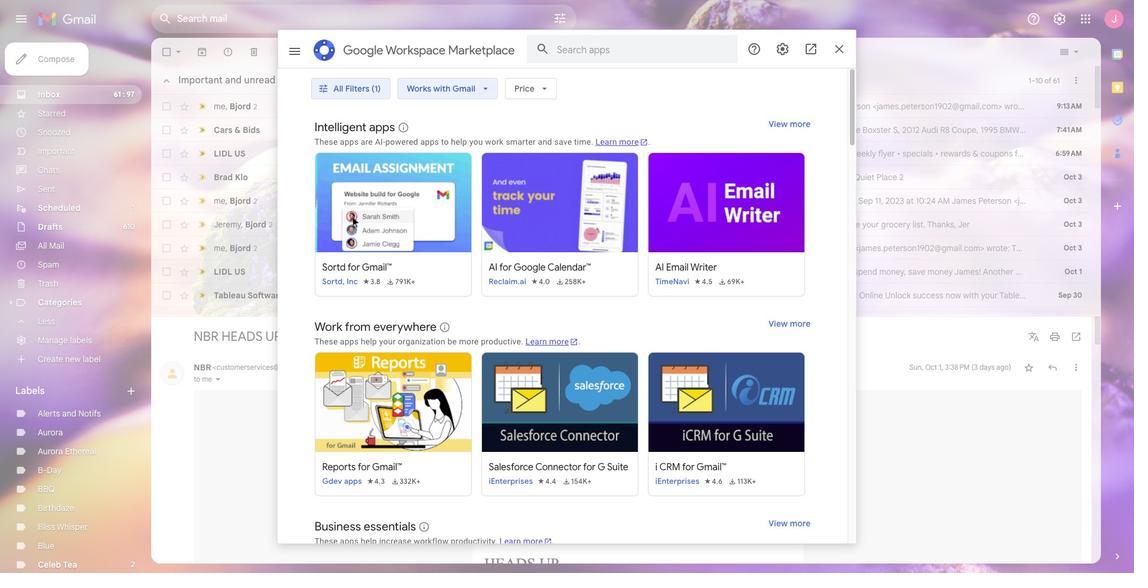Task type: locate. For each thing, give the bounding box(es) containing it.
jeremy right important mainly because you often read messages with this label., sent to my address switch
[[214, 219, 241, 230]]

2 place from the left
[[877, 172, 898, 183]]

0 horizontal spatial we
[[527, 196, 538, 206]]

1 • from the left
[[897, 148, 901, 159]]

3 important according to google magic., sent only to me switch from the top
[[196, 266, 208, 278]]

None search field
[[151, 5, 577, 33]]

trash link
[[38, 278, 58, 289]]

heads left up:
[[222, 328, 263, 344]]

out right driven
[[603, 328, 623, 344]]

sequo
[[1113, 125, 1135, 135]]

dark up 1:22
[[572, 196, 589, 206]]

of right 10
[[1045, 76, 1052, 85]]

4 oct 3 from the top
[[1064, 243, 1083, 252]]

0 vertical spatial flyer
[[879, 148, 895, 159]]

3 oct 3 from the top
[[1064, 220, 1083, 229]]

gorge of the jungle - we come from a dark abyss, we end in a dark abyss, and we call the luminous interval life. nikos kazantzakis on mon, sep 11, 2023 at 10:24 am james peterson <james.peterson1902@gmail.com
[[332, 196, 1135, 206]]

1 horizontal spatial of
[[647, 172, 655, 183]]

at left the "1:00"
[[769, 101, 777, 112]]

me , bjord 2 for you're
[[214, 243, 257, 253]]

0 horizontal spatial all
[[38, 241, 47, 251]]

idolatry
[[415, 243, 443, 254]]

lidl up tableau software
[[214, 267, 232, 277]]

dinner
[[578, 101, 602, 112]]

61 left :
[[114, 90, 121, 99]]

0 horizontal spatial month!
[[442, 172, 470, 183]]

out inside important and unread tab panel
[[1100, 101, 1112, 112]]

2 vertical spatial wrote:
[[987, 243, 1010, 254]]

0 vertical spatial browser
[[650, 148, 680, 159]]

abyss, down the back
[[501, 196, 525, 206]]

2 nbr from the top
[[194, 362, 211, 373]]

2 month! from the left
[[672, 172, 698, 183]]

manage for manage your pipeline with in-app tours to help guide you through helpful features like the homepage and opportunity management. manage your pip
[[576, 314, 606, 324]]

0 vertical spatial 61
[[1054, 76, 1060, 85]]

1 month! from the left
[[442, 172, 470, 183]]

,
[[226, 101, 228, 111], [226, 195, 228, 206], [241, 219, 243, 230], [226, 243, 228, 253]]

lidl for your weekly offers have arrived
[[214, 148, 232, 159]]

important inside labels navigation
[[38, 146, 75, 157]]

1 vertical spatial lidl
[[214, 267, 232, 277]]

delete image
[[248, 46, 260, 58]]

dark
[[483, 196, 499, 206], [572, 196, 589, 206]]

row
[[151, 95, 1135, 118], [151, 118, 1135, 142], [151, 142, 1135, 165], [151, 165, 1092, 189], [151, 189, 1135, 213], [151, 213, 1092, 236], [151, 236, 1123, 260], [151, 260, 1135, 284], [151, 284, 1135, 307]]

1 horizontal spatial october
[[541, 267, 572, 277]]

Not starred checkbox
[[1024, 361, 1035, 373]]

important mainly because it was sent directly to you., sent only to me switch for you're a champion
[[196, 242, 208, 254]]

1 vertical spatial all
[[38, 241, 47, 251]]

important down archive icon
[[178, 74, 223, 86]]

unsubscribe link
[[315, 364, 351, 371]]

8 row from the top
[[151, 260, 1135, 284]]

0 horizontal spatial dark
[[483, 196, 499, 206]]

email
[[619, 148, 639, 159], [624, 267, 644, 277]]

1 horizontal spatial manage
[[576, 314, 606, 324]]

0 vertical spatial aurora
[[38, 427, 63, 438]]

2002
[[808, 125, 828, 135], [1065, 125, 1084, 135]]

9 row from the top
[[151, 284, 1135, 307]]

tab list
[[1102, 38, 1135, 531]]

1 we from the left
[[527, 196, 538, 206]]

1 lidl us from the top
[[214, 148, 246, 159]]

sun,
[[910, 363, 924, 371]]

chats link
[[38, 165, 60, 176]]

2 ‌ from the left
[[764, 290, 764, 301]]

1 vertical spatial out
[[603, 328, 623, 344]]

the left jungle
[[369, 196, 383, 206]]

0 horizontal spatial a
[[795, 172, 800, 183]]

pm
[[797, 101, 809, 112], [586, 219, 598, 230], [780, 243, 792, 254]]

manage
[[576, 314, 606, 324], [1072, 314, 1102, 324], [38, 335, 68, 346]]

10 ‌ from the left
[[781, 290, 781, 301]]

aurora for aurora ethereal
[[38, 446, 63, 457]]

2 vertical spatial 1
[[1080, 267, 1083, 276]]

browser up 27%
[[655, 267, 685, 277]]

and right homepage
[[956, 314, 970, 324]]

important mainly because it was sent directly to you., sent only to me switch
[[196, 100, 208, 112], [196, 242, 208, 254]]

and inside labels navigation
[[62, 408, 76, 419]]

you're down grocery
[[332, 243, 357, 254]]

🍝 image
[[481, 149, 491, 159]]

jer
[[958, 219, 970, 230]]

manage your pipeline with in-app tours to help guide you through helpful features like the homepage and opportunity management. manage your pip row
[[151, 307, 1135, 331]]

🎃 image
[[478, 173, 488, 183]]

james, right hi
[[691, 148, 718, 159]]

us for your weekly offers have arrived
[[234, 148, 246, 159]]

aurora down aurora link
[[38, 446, 63, 457]]

posties
[[481, 328, 524, 344]]

main menu image
[[14, 12, 28, 26]]

nbr image
[[473, 390, 804, 489]]

2 quiet from the left
[[855, 172, 875, 183]]

good right not at top
[[490, 243, 510, 254]]

manage inside labels navigation
[[38, 335, 68, 346]]

a right hell
[[795, 172, 800, 183]]

champion
[[366, 243, 407, 254]]

2 vertical spatial peterson
[[820, 243, 853, 254]]

peterson down coupons on the top right
[[979, 196, 1012, 206]]

1 horizontal spatial bids
[[361, 125, 378, 135]]

oct for idolatry is really not good for anyone. not even the idols. john bach on wed, sep 13, 2023 at 2:39 pm james peterson <james.peterson1902@gmail.com> wrote: thanks for all you do! you're a
[[1064, 243, 1077, 252]]

important link
[[38, 146, 75, 157]]

0 vertical spatial lidl
[[836, 148, 849, 159]]

to left rack
[[1106, 267, 1113, 277]]

👋 image
[[332, 291, 342, 301]]

0 horizontal spatial you're
[[332, 243, 357, 254]]

2 you're from the left
[[1094, 243, 1117, 254]]

2 horizontal spatial of
[[1045, 76, 1052, 85]]

pm right 1:22
[[586, 219, 598, 230]]

snooze image
[[310, 46, 321, 58]]

welcome!
[[1091, 290, 1127, 301]]

9 ‌ from the left
[[779, 290, 779, 301]]

tableau down the month,
[[1000, 290, 1029, 301]]

james, down (plus
[[474, 290, 501, 301]]

row containing tableau software
[[151, 284, 1135, 307]]

2 horizontal spatial mon,
[[838, 196, 857, 206]]

2 inside labels navigation
[[131, 560, 135, 569]]

compose
[[38, 54, 75, 64]]

bids left today
[[361, 125, 378, 135]]

dark down 🎃 icon
[[483, 196, 499, 206]]

important inside button
[[178, 74, 223, 86]]

oct for (plus a special october reward) view email in browser lidl - low-priced groceries view weekly flyer spend money, save money james! another month, another chance to rack u
[[1065, 267, 1078, 276]]

america
[[493, 101, 524, 112]]

3 coupe, from the left
[[1036, 125, 1063, 135]]

:
[[123, 90, 125, 99]]

nbr < customerservices@nbr.co.nz > unsubscribe
[[194, 362, 351, 373]]

yo
[[1129, 290, 1135, 301]]

all left mail
[[38, 241, 47, 251]]

brad
[[214, 172, 233, 183]]

october down the not
[[541, 267, 572, 277]]

great
[[433, 101, 453, 112]]

the right the even
[[592, 243, 604, 254]]

1 horizontal spatial porsche
[[830, 125, 861, 135]]

your
[[332, 148, 350, 159]]

mon, right laughs.
[[492, 219, 511, 230]]

oct 3 for you're a champion - idolatry is really not good for anyone. not even the idols. john bach on wed, sep 13, 2023 at 2:39 pm james peterson <james.peterson1902@gmail.com> wrote: thanks for all you do! you're a
[[1064, 243, 1083, 252]]

0 horizontal spatial trial
[[539, 290, 554, 301]]

a left champion
[[359, 243, 364, 254]]

1 horizontal spatial coupe,
[[952, 125, 979, 135]]

nbr for nbr heads up: 'death by a thousand cuts': rural posties being driven out
[[194, 328, 219, 344]]

2 important according to google magic., sent only to me switch from the top
[[196, 148, 208, 160]]

1 horizontal spatial 2002
[[1065, 125, 1084, 135]]

1 me , bjord 2 from the top
[[214, 101, 257, 111]]

0 horizontal spatial 2002
[[808, 125, 828, 135]]

12 ‌ from the left
[[785, 290, 785, 301]]

1 bids from the left
[[243, 125, 260, 135]]

out left the din at the right top
[[1100, 101, 1112, 112]]

'death
[[288, 328, 326, 344]]

2 horizontal spatial manage
[[1072, 314, 1102, 324]]

1 us from the top
[[234, 148, 246, 159]]

1 horizontal spatial cars
[[332, 125, 351, 135]]

labels heading
[[15, 385, 125, 397]]

all mail link
[[38, 241, 64, 251]]

nbr up "to me" at the left bottom of page
[[194, 362, 211, 373]]

days
[[980, 363, 995, 371]]

2 3 from the top
[[1079, 196, 1083, 205]]

5 row from the top
[[151, 189, 1135, 213]]

newly
[[413, 125, 436, 135]]

2 inside jeremy , bjord 2
[[269, 220, 273, 229]]

nbr heads up: 'death by a thousand cuts': rural posties being driven out
[[194, 328, 623, 344]]

1 horizontal spatial heads
[[485, 555, 536, 572]]

2 abyss, from the left
[[591, 196, 615, 206]]

1 oct 3 from the top
[[1064, 173, 1083, 181]]

cars & bids
[[214, 125, 260, 135]]

email down m1079
[[619, 148, 639, 159]]

0 vertical spatial nbr
[[194, 328, 219, 344]]

row up m1079
[[151, 95, 1135, 118]]

1 horizontal spatial pm
[[780, 243, 792, 254]]

october
[[472, 125, 503, 135], [541, 267, 572, 277]]

store
[[739, 148, 758, 159]]

twitter image
[[778, 515, 792, 529]]

2023 right 13,
[[731, 243, 750, 254]]

0 vertical spatial good
[[529, 148, 548, 159]]

tableau left software
[[214, 290, 246, 301]]

new
[[65, 354, 81, 365]]

month! left i'll at the right top of page
[[672, 172, 698, 183]]

bjord
[[230, 101, 251, 111], [230, 195, 251, 206], [245, 219, 267, 230], [230, 243, 251, 253]]

0 vertical spatial all
[[421, 101, 431, 112]]

3 me , bjord 2 from the top
[[214, 243, 257, 253]]

am
[[938, 196, 950, 206]]

tea
[[63, 560, 77, 570]]

not
[[556, 243, 570, 254]]

1 horizontal spatial quiet
[[855, 172, 875, 183]]

place up grocery
[[877, 172, 898, 183]]

all
[[1054, 243, 1062, 254]]

1 nbr from the top
[[194, 328, 219, 344]]

peek
[[436, 267, 455, 277]]

me , bjord 2 down brad klo
[[214, 195, 257, 206]]

for left anyone. on the left top of page
[[512, 243, 523, 254]]

1 vertical spatial lidl us
[[214, 267, 246, 277]]

1 inside labels navigation
[[132, 203, 135, 212]]

oct
[[1064, 173, 1077, 181], [1064, 196, 1077, 205], [1064, 220, 1077, 229], [1064, 243, 1077, 252], [1065, 267, 1078, 276], [926, 363, 937, 371]]

with
[[710, 290, 726, 301], [964, 290, 979, 301], [658, 314, 674, 324]]

2 lidl from the top
[[214, 267, 232, 277]]

💰 image
[[467, 268, 477, 278]]

1 cars from the left
[[214, 125, 233, 135]]

1 important mainly because it was sent directly to you., sent only to me switch from the top
[[196, 100, 208, 112]]

61 inside important and unread tab panel
[[1054, 76, 1060, 85]]

1 lidl from the top
[[214, 148, 232, 159]]

change
[[455, 101, 483, 112]]

sun, oct 1, 3:38 pm (3 days ago)
[[910, 363, 1012, 371]]

0 vertical spatial come
[[1077, 101, 1098, 112]]

3 tableau from the left
[[804, 290, 834, 301]]

m1079
[[621, 125, 645, 135]]

to down nbr cell
[[194, 374, 200, 383]]

1 vertical spatial aurora
[[38, 446, 63, 457]]

1 horizontal spatial is
[[760, 148, 766, 159]]

for left all on the right of page
[[1041, 243, 1052, 254]]

1 vertical spatial 61
[[114, 90, 121, 99]]

lidl us up brad klo
[[214, 148, 246, 159]]

1 porsche from the left
[[692, 125, 722, 135]]

0 horizontal spatial 1
[[132, 203, 135, 212]]

a down the - wicked good deals ahead. view email in browser hi james, your store is n chesterfield va lidl weekly flyer • specials • rewards & coupons fall weather classics view weekly
[[847, 172, 853, 183]]

1 important according to google magic., sent only to me switch from the top
[[196, 124, 208, 136]]

with left in-
[[658, 314, 674, 324]]

5 important according to google magic., sent only to me switch from the top
[[196, 313, 208, 325]]

quiet down boxster
[[855, 172, 875, 183]]

2 important mainly because it was sent directly to you., sent only to me switch from the top
[[196, 242, 208, 254]]

on right the reagan
[[685, 101, 696, 112]]

2 for milo's milehigh miso - all great change in america begins at the dinner table. ronald reagan on mon, aug 28, 2023 at 1:00 pm james peterson <james.peterson1902@gmail.com> wrote: hey want to come out to din
[[253, 102, 257, 111]]

0 horizontal spatial you
[[776, 314, 789, 324]]

welcome
[[344, 290, 380, 301]]

aurora ethereal link
[[38, 446, 96, 457]]

get
[[789, 290, 803, 301]]

bids up the klo
[[243, 125, 260, 135]]

2 bids from the left
[[361, 125, 378, 135]]

1 aurora from the top
[[38, 427, 63, 438]]

unlock
[[886, 290, 911, 301]]

2 me , bjord 2 from the top
[[214, 195, 257, 206]]

rack
[[1116, 267, 1132, 277]]

cars & bids today - newly listed — october 4th: 1998 stewart & stevenson m1079 lmtv, 2017 porsche 911 carrera 4s coupe, 2002 porsche boxster s, 2012 audi r8 coupe, 1995 bmw m3 coupe, 2002 toyota sequo
[[332, 125, 1135, 135]]

<james.peterson1902@gmail.com> down list.
[[855, 243, 985, 254]]

porsche
[[692, 125, 722, 135], [830, 125, 861, 135]]

oct for man plans; god laughs. on mon, sep 11, 2023 at 1:22 pm jeremy miller <millerjeremy500@gmail.com> wrote: hi terry, send me your grocery list. thanks, jer
[[1064, 220, 1077, 229]]

groceries
[[752, 267, 787, 277]]

1 trial from the left
[[539, 290, 554, 301]]

—
[[463, 125, 470, 135]]

4 row from the top
[[151, 165, 1092, 189]]

2 cars from the left
[[332, 125, 351, 135]]

of right gorge
[[359, 196, 367, 206]]

now down oct 1
[[1073, 290, 1089, 301]]

1 vertical spatial me , bjord 2
[[214, 195, 257, 206]]

1 dark from the left
[[483, 196, 499, 206]]

me down jeremy , bjord 2
[[214, 243, 226, 253]]

3 for grocery list - man plans; god laughs. on mon, sep 11, 2023 at 1:22 pm jeremy miller <millerjeremy500@gmail.com> wrote: hi terry, send me your grocery list. thanks, jer
[[1079, 220, 1083, 229]]

important according to google magic., sent to my address switch
[[196, 171, 208, 183]]

notifs
[[78, 408, 101, 419]]

1 tableau from the left
[[214, 290, 246, 301]]

through
[[792, 314, 821, 324]]

coupe, right r8
[[952, 125, 979, 135]]

0 vertical spatial 1
[[1029, 76, 1032, 85]]

today
[[380, 125, 405, 135]]

tableau down sneak
[[413, 290, 445, 301]]

important according to google magic., sent only to me switch for enclosed: a mylidl sneak peek
[[196, 266, 208, 278]]

0 vertical spatial important
[[178, 74, 223, 86]]

we left end
[[527, 196, 538, 206]]

me , bjord 2 up cars & bids
[[214, 101, 257, 111]]

row containing jeremy
[[151, 213, 1092, 236]]

1 vertical spatial wrote:
[[770, 219, 793, 230]]

4 3 from the top
[[1079, 243, 1083, 252]]

1 vertical spatial good
[[490, 243, 510, 254]]

2 horizontal spatial for
[[1041, 243, 1052, 254]]

, right important mainly because you often read messages with this label., sent to my address switch
[[241, 219, 243, 230]]

your left pip
[[1104, 314, 1121, 324]]

2 vertical spatial of
[[359, 196, 367, 206]]

3 3 from the top
[[1079, 220, 1083, 229]]

1 vertical spatial important
[[38, 146, 75, 157]]

2 • from the left
[[936, 148, 939, 159]]

list.
[[913, 219, 926, 230]]

to me
[[194, 374, 212, 383]]

blue
[[38, 541, 54, 551]]

0 horizontal spatial 11,
[[529, 219, 538, 230]]

add to tasks image
[[336, 46, 347, 58]]

1 place from the left
[[825, 172, 845, 183]]

1 now from the left
[[946, 290, 962, 301]]

on up terry,
[[825, 196, 836, 206]]

1 quiet from the left
[[802, 172, 823, 183]]

now right "success"
[[946, 290, 962, 301]]

6 row from the top
[[151, 213, 1092, 236]]

important mainly because you often read messages with this label., sent to my address switch
[[196, 219, 208, 230]]

to inside row
[[725, 314, 732, 324]]

flyer left spend
[[836, 267, 852, 277]]

0 horizontal spatial 61
[[114, 90, 121, 99]]

and inside row
[[617, 196, 631, 206]]

lidl
[[836, 148, 849, 159], [687, 267, 701, 277]]

2 horizontal spatial pm
[[797, 101, 809, 112]]

2 vertical spatial pm
[[780, 243, 792, 254]]

3 for you're a champion - idolatry is really not good for anyone. not even the idols. john bach on wed, sep 13, 2023 at 2:39 pm james peterson <james.peterson1902@gmail.com> wrote: thanks for all you do! you're a
[[1079, 243, 1083, 252]]

come up toyota
[[1077, 101, 1098, 112]]

porsche left 911
[[692, 125, 722, 135]]

bids for cars & bids today - newly listed — october 4th: 1998 stewart & stevenson m1079 lmtv, 2017 porsche 911 carrera 4s coupe, 2002 porsche boxster s, 2012 audi r8 coupe, 1995 bmw m3 coupe, 2002 toyota sequo
[[361, 125, 378, 135]]

you right all on the right of page
[[1064, 243, 1078, 254]]

pm right 2:39
[[780, 243, 792, 254]]

3 row from the top
[[151, 142, 1135, 165]]

0 horizontal spatial porsche
[[692, 125, 722, 135]]

1 horizontal spatial important
[[178, 74, 223, 86]]

0 horizontal spatial manage
[[38, 335, 68, 346]]

0 horizontal spatial mon,
[[492, 219, 511, 230]]

facebook image
[[761, 515, 776, 529]]

all left great
[[421, 101, 431, 112]]

cars up your
[[332, 125, 351, 135]]

1 vertical spatial heads
[[485, 555, 536, 572]]

1:22
[[570, 219, 584, 230]]

1 you're from the left
[[332, 243, 357, 254]]

trial right free
[[539, 290, 554, 301]]

oct 3 for grocery list - man plans; god laughs. on mon, sep 11, 2023 at 1:22 pm jeremy miller <millerjeremy500@gmail.com> wrote: hi terry, send me your grocery list. thanks, jer
[[1064, 220, 1083, 229]]

pip
[[1123, 314, 1135, 324]]

0 horizontal spatial now
[[946, 290, 962, 301]]

0 vertical spatial is
[[760, 148, 766, 159]]

good left deals
[[529, 148, 548, 159]]

milo's
[[332, 101, 355, 112]]

software
[[248, 290, 284, 301]]

0 vertical spatial lidl
[[214, 148, 232, 159]]

2 tableau from the left
[[413, 290, 445, 301]]

& down milo's on the top
[[353, 125, 359, 135]]

3 ‌ from the left
[[766, 290, 766, 301]]

2 oct 3 from the top
[[1064, 196, 1083, 205]]

1 – 10 of 61
[[1029, 76, 1060, 85]]

trial left log
[[1032, 290, 1046, 301]]

2 vertical spatial james
[[793, 243, 818, 254]]

2 horizontal spatial 1
[[1080, 267, 1083, 276]]

lidl left low-
[[687, 267, 701, 277]]

, down brad
[[226, 195, 228, 206]]

1 vertical spatial pm
[[586, 219, 598, 230]]

2 us from the top
[[234, 267, 246, 277]]

0 horizontal spatial james,
[[474, 290, 501, 301]]

1 vertical spatial 1
[[132, 203, 135, 212]]

2 lidl us from the top
[[214, 267, 246, 277]]

0 horizontal spatial with
[[658, 314, 674, 324]]

6 ‌ from the left
[[772, 290, 772, 301]]

priced
[[725, 267, 749, 277]]

not
[[476, 243, 488, 254]]

us up tableau software
[[234, 267, 246, 277]]

<james.peterson1902@gmail.com> up r8
[[873, 101, 1003, 112]]

1 horizontal spatial mon,
[[698, 101, 717, 112]]

app
[[687, 314, 701, 324]]

1 horizontal spatial 1
[[1029, 76, 1032, 85]]

1 for 1 – 10 of 61
[[1029, 76, 1032, 85]]

2 row from the top
[[151, 118, 1135, 142]]

0 horizontal spatial bids
[[243, 125, 260, 135]]

inbox link
[[38, 89, 60, 100]]

0 vertical spatial mon,
[[698, 101, 717, 112]]

1 horizontal spatial trial
[[1032, 290, 1046, 301]]

the right "like"
[[899, 314, 912, 324]]

1 vertical spatial of
[[647, 172, 655, 183]]

1 3 from the top
[[1079, 173, 1083, 181]]

2 aurora from the top
[[38, 446, 63, 457]]

important according to google magic., sent only to me switch
[[196, 124, 208, 136], [196, 148, 208, 160], [196, 266, 208, 278], [196, 290, 208, 301], [196, 313, 208, 325]]

0 horizontal spatial for
[[512, 243, 523, 254]]

peterson
[[838, 101, 871, 112], [979, 196, 1012, 206], [820, 243, 853, 254]]

2 for gorge of the jungle - we come from a dark abyss, we end in a dark abyss, and we call the luminous interval life. nikos kazantzakis on mon, sep 11, 2023 at 10:24 am james peterson <james.peterson1902@gmail.com
[[253, 196, 257, 205]]

the inside row
[[899, 314, 912, 324]]

listed
[[438, 125, 461, 135]]

11, up grocery
[[876, 196, 884, 206]]

b-day link
[[38, 465, 61, 476]]

5 ‌ from the left
[[770, 290, 770, 301]]

manage labels link
[[38, 335, 92, 346]]

row up miller
[[151, 189, 1135, 213]]

hey
[[1030, 101, 1045, 112]]

and down each
[[617, 196, 631, 206]]

1 horizontal spatial out
[[1100, 101, 1112, 112]]

manage labels
[[38, 335, 92, 346]]

0 vertical spatial important mainly because it was sent directly to you., sent only to me switch
[[196, 100, 208, 112]]

1,
[[939, 363, 944, 371]]

61 inside labels navigation
[[114, 90, 121, 99]]

3:38 pm
[[946, 363, 970, 371]]

nbr up the <
[[194, 328, 219, 344]]

send
[[490, 172, 509, 183], [828, 219, 847, 230]]

jeremy
[[214, 219, 241, 230], [600, 219, 628, 230]]

& up the klo
[[235, 125, 241, 135]]

hi
[[683, 148, 689, 159]]

us
[[234, 148, 246, 159], [234, 267, 246, 277]]

important for important and unread
[[178, 74, 223, 86]]

me , bjord 2 for gorge
[[214, 195, 257, 206]]

1 horizontal spatial lidl
[[836, 148, 849, 159]]

really
[[454, 243, 474, 254]]

milo's milehigh miso - all great change in america begins at the dinner table. ronald reagan on mon, aug 28, 2023 at 1:00 pm james peterson <james.peterson1902@gmail.com> wrote: hey want to come out to din
[[332, 101, 1135, 112]]

lidl us up tableau software
[[214, 267, 246, 277]]

begins
[[526, 101, 552, 112]]

sneak
[[410, 267, 433, 277]]

with down the james!
[[964, 290, 979, 301]]

1 vertical spatial mon,
[[838, 196, 857, 206]]

0 vertical spatial october
[[472, 125, 503, 135]]

61
[[1054, 76, 1060, 85], [114, 90, 121, 99]]

, for you're a champion - idolatry is really not good for anyone. not even the idols. john bach on wed, sep 13, 2023 at 2:39 pm james peterson <james.peterson1902@gmail.com> wrote: thanks for all you do! you're a
[[226, 243, 228, 253]]



Task type: vqa. For each thing, say whether or not it's contained in the screenshot.


Task type: describe. For each thing, give the bounding box(es) containing it.
lidl for enclosed: a mylidl sneak peek
[[214, 267, 232, 277]]

1 horizontal spatial with
[[710, 290, 726, 301]]

row containing cars & bids
[[151, 118, 1135, 142]]

on left the wed,
[[669, 243, 680, 254]]

and inside manage your pipeline with in-app tours to help guide you through helpful features like the homepage and opportunity management. manage your pip link
[[956, 314, 970, 324]]

you're a champion - idolatry is really not good for anyone. not even the idols. john bach on wed, sep 13, 2023 at 2:39 pm james peterson <james.peterson1902@gmail.com> wrote: thanks for all you do! you're a
[[332, 243, 1123, 254]]

laughs.
[[450, 219, 477, 230]]

milehigh
[[357, 101, 392, 112]]

in left 30
[[1064, 290, 1071, 301]]

7 row from the top
[[151, 236, 1123, 260]]

boxster
[[863, 125, 892, 135]]

bjord for gorge
[[230, 195, 251, 206]]

2 horizontal spatial with
[[964, 290, 979, 301]]

me down nbr cell
[[202, 374, 212, 383]]

oct inside sun, oct 1, 3:38 pm (3 days ago) cell
[[926, 363, 937, 371]]

1 vertical spatial peterson
[[979, 196, 1012, 206]]

mylidl
[[380, 267, 407, 277]]

aurora for aurora link
[[38, 427, 63, 438]]

1 coupe, from the left
[[779, 125, 806, 135]]

, for milo's milehigh miso - all great change in america begins at the dinner table. ronald reagan on mon, aug 28, 2023 at 1:00 pm james peterson <james.peterson1902@gmail.com> wrote: hey want to come out to din
[[226, 101, 228, 111]]

2 2002 from the left
[[1065, 125, 1084, 135]]

to right want
[[1067, 101, 1075, 112]]

in right end
[[557, 196, 563, 206]]

trial!
[[447, 290, 466, 301]]

1 abyss, from the left
[[501, 196, 525, 206]]

a right end
[[565, 196, 570, 206]]

god
[[432, 219, 448, 230]]

bmw
[[1000, 125, 1020, 135]]

manage for manage labels
[[38, 335, 68, 346]]

, for grocery list - man plans; god laughs. on mon, sep 11, 2023 at 1:22 pm jeremy miller <millerjeremy500@gmail.com> wrote: hi terry, send me your grocery list. thanks, jer
[[241, 219, 243, 230]]

reward)
[[574, 267, 603, 277]]

starred link
[[38, 108, 66, 119]]

create
[[38, 354, 63, 365]]

less
[[38, 316, 55, 327]]

your down enclosed: a mylidl sneak peek
[[393, 290, 411, 301]]

at left 2:39
[[752, 243, 760, 254]]

2 coupe, from the left
[[952, 125, 979, 135]]

🎃 image
[[471, 149, 481, 159]]

your left free
[[503, 290, 520, 301]]

view down toyota
[[1093, 148, 1110, 159]]

john
[[628, 243, 646, 254]]

bjord for you're
[[230, 243, 251, 253]]

cars for cars & bids today - newly listed — october 4th: 1998 stewart & stevenson m1079 lmtv, 2017 porsche 911 carrera 4s coupe, 2002 porsche boxster s, 2012 audi r8 coupe, 1995 bmw m3 coupe, 2002 toyota sequo
[[332, 125, 351, 135]]

coupons
[[981, 148, 1013, 159]]

1 horizontal spatial flyer
[[879, 148, 895, 159]]

report spam image
[[222, 46, 234, 58]]

carrera
[[737, 125, 766, 135]]

plans;
[[408, 219, 431, 230]]

- right trial!
[[468, 290, 472, 301]]

1 vertical spatial send
[[828, 219, 847, 230]]

us for enclosed: a mylidl sneak peek
[[234, 267, 246, 277]]

important according to google magic., sent only to me switch for your weekly offers have arrived
[[196, 148, 208, 160]]

a up rack
[[1119, 243, 1123, 254]]

0 vertical spatial james
[[811, 101, 836, 112]]

aurora ethereal
[[38, 446, 96, 457]]

2 trial from the left
[[1032, 290, 1046, 301]]

start...
[[710, 172, 734, 183]]

(3
[[972, 363, 978, 371]]

0 horizontal spatial is
[[446, 243, 451, 254]]

the right call
[[661, 196, 673, 206]]

view up analyze
[[605, 267, 622, 277]]

rural
[[449, 328, 478, 344]]

weekly right your
[[352, 148, 381, 159]]

gorge
[[332, 196, 357, 206]]

1998
[[522, 125, 539, 135]]

0 horizontal spatial come
[[433, 196, 454, 206]]

label
[[83, 354, 101, 365]]

your left grocery
[[863, 219, 880, 230]]

man
[[390, 219, 406, 230]]

offers
[[383, 148, 406, 159]]

3 for gorge of the jungle - we come from a dark abyss, we end in a dark abyss, and we call the luminous interval life. nikos kazantzakis on mon, sep 11, 2023 at 10:24 am james peterson <james.peterson1902@gmail.com
[[1079, 196, 1083, 205]]

1 vertical spatial james,
[[474, 290, 501, 301]]

2023 down end
[[540, 219, 559, 230]]

whisper
[[57, 522, 88, 532]]

classics
[[1062, 148, 1091, 159]]

me right drag on the right of page
[[756, 172, 768, 183]]

7 ‌ from the left
[[774, 290, 774, 301]]

2 for grocery list - man plans; god laughs. on mon, sep 11, 2023 at 1:22 pm jeremy miller <millerjeremy500@gmail.com> wrote: hi terry, send me your grocery list. thanks, jer
[[269, 220, 273, 229]]

- left the we
[[414, 196, 417, 206]]

bjord for grocery
[[245, 219, 267, 230]]

brad klo
[[214, 172, 248, 183]]

1 a from the left
[[795, 172, 800, 183]]

- right 💰 image
[[479, 267, 483, 277]]

a right (plus
[[506, 267, 511, 277]]

& right stewart
[[572, 125, 578, 135]]

0 vertical spatial <james.peterson1902@gmail.com>
[[873, 101, 1003, 112]]

s,
[[893, 125, 901, 135]]

luminous
[[675, 196, 709, 206]]

at left 1:22
[[561, 219, 568, 230]]

4 ‌ from the left
[[768, 290, 768, 301]]

sat, sep 30, 2023, 7:03 pm element
[[1059, 313, 1083, 325]]

0 horizontal spatial good
[[490, 243, 510, 254]]

- (plus a special october reward) view email in browser lidl - low-priced groceries view weekly flyer spend money, save money james! another month, another chance to rack u
[[477, 267, 1135, 277]]

klo
[[235, 172, 248, 183]]

8 ‌ from the left
[[777, 290, 777, 301]]

your down analyze
[[608, 314, 625, 324]]

me , bjord 2 for milo's
[[214, 101, 257, 111]]

chesterfield
[[776, 148, 822, 159]]

- right 🍝 image
[[493, 148, 497, 159]]

important for important link
[[38, 146, 75, 157]]

your up opportunity
[[982, 290, 998, 301]]

- left idolatry
[[409, 243, 413, 254]]

important mainly because it was sent directly to you., sent to my address switch
[[196, 195, 208, 207]]

- right miso
[[415, 101, 419, 112]]

sent link
[[38, 184, 55, 194]]

2023 right 28,
[[748, 101, 767, 112]]

the right day
[[657, 172, 670, 183]]

0 vertical spatial peterson
[[838, 101, 871, 112]]

unread
[[244, 74, 276, 86]]

idols.
[[606, 243, 626, 254]]

archive image
[[196, 46, 208, 58]]

1 vertical spatial october
[[541, 267, 572, 277]]

1 horizontal spatial jeremy
[[600, 219, 628, 230]]

birthdaze link
[[38, 503, 74, 514]]

miller
[[630, 219, 650, 230]]

4 important according to google magic., sent only to me switch from the top
[[196, 290, 208, 301]]

2 for you're a champion - idolatry is really not good for anyone. not even the idols. john bach on wed, sep 13, 2023 at 2:39 pm james peterson <james.peterson1902@gmail.com> wrote: thanks for all you do! you're a
[[253, 244, 257, 253]]

terry,
[[805, 219, 826, 230]]

cuts':
[[415, 328, 446, 344]]

now!
[[580, 290, 597, 301]]

at left 10:24
[[907, 196, 914, 206]]

2 we from the left
[[633, 196, 644, 206]]

spam
[[38, 259, 59, 270]]

your right the back
[[532, 172, 549, 183]]

9:13 am
[[1057, 102, 1083, 111]]

1 horizontal spatial 11,
[[876, 196, 884, 206]]

arrived
[[430, 148, 459, 159]]

0 horizontal spatial october
[[472, 125, 503, 135]]

1 vertical spatial <james.peterson1902@gmail.com>
[[855, 243, 985, 254]]

row containing brad klo
[[151, 165, 1092, 189]]

b-day
[[38, 465, 61, 476]]

inbox
[[38, 89, 60, 100]]

back
[[512, 172, 530, 183]]

sent
[[38, 184, 55, 194]]

1 2002 from the left
[[808, 125, 828, 135]]

weekly down sequo
[[1112, 148, 1135, 159]]

2 vertical spatial mon,
[[492, 219, 511, 230]]

- wicked good deals ahead. view email in browser hi james, your store is n chesterfield va lidl weekly flyer • specials • rewards & coupons fall weather classics view weekly
[[491, 148, 1135, 159]]

me down important and unread button
[[214, 101, 226, 111]]

bjord for milo's
[[230, 101, 251, 111]]

james!
[[955, 267, 982, 277]]

starts
[[556, 290, 578, 301]]

, for gorge of the jungle - we come from a dark abyss, we end in a dark abyss, and we call the luminous interval life. nikos kazantzakis on mon, sep 11, 2023 at 10:24 am james peterson <james.peterson1902@gmail.com
[[226, 195, 228, 206]]

4 tableau from the left
[[1000, 290, 1029, 301]]

0 vertical spatial james,
[[691, 148, 718, 159]]

lidl us for enclosed:
[[214, 267, 246, 277]]

0 horizontal spatial jeremy
[[214, 219, 241, 230]]

specials
[[903, 148, 934, 159]]

oct for we come from a dark abyss, we end in a dark abyss, and we call the luminous interval life. nikos kazantzakis on mon, sep 11, 2023 at 10:24 am james peterson <james.peterson1902@gmail.com
[[1064, 196, 1077, 205]]

1 inside row
[[1080, 267, 1083, 276]]

weekly up - james, your free trial starts now! analyze your data 27% faster with tableau. ‌ ‌ ‌ ‌ ‌ ‌ ‌ ‌ ‌ ‌ ‌ ‌ ‌ get tableau | view online unlock success now with your tableau trial log in now welcome! yo
[[808, 267, 834, 277]]

nbr cell
[[194, 362, 315, 373]]

deals
[[550, 148, 571, 159]]

4s
[[768, 125, 778, 135]]

bbq link
[[38, 484, 55, 495]]

1 for 1
[[132, 203, 135, 212]]

view right ahead.
[[600, 148, 617, 159]]

all inside labels navigation
[[38, 241, 47, 251]]

97
[[127, 90, 135, 99]]

in up day
[[641, 148, 648, 159]]

important and unread tab panel
[[151, 66, 1135, 331]]

& right rewards
[[973, 148, 979, 159]]

a right "by"
[[347, 328, 353, 344]]

in down bach
[[646, 267, 653, 277]]

1 vertical spatial email
[[624, 267, 644, 277]]

0 vertical spatial you
[[1064, 243, 1078, 254]]

halloween
[[332, 172, 374, 183]]

2023 up grocery
[[886, 196, 905, 206]]

0 vertical spatial heads
[[222, 328, 263, 344]]

1995
[[981, 125, 998, 135]]

<millerjeremy500@gmail.com>
[[652, 219, 768, 230]]

your left store
[[720, 148, 736, 159]]

view up get
[[789, 267, 806, 277]]

mark as read image
[[284, 46, 295, 58]]

1 vertical spatial james
[[952, 196, 977, 206]]

search mail image
[[155, 8, 176, 30]]

nikos
[[756, 196, 777, 206]]

bliss whisper link
[[38, 522, 88, 532]]

–
[[1032, 76, 1036, 85]]

0 horizontal spatial out
[[603, 328, 623, 344]]

important according to google magic., sent only to me switch for cars & bids today
[[196, 124, 208, 136]]

in right change
[[485, 101, 491, 112]]

- right list
[[384, 219, 388, 230]]

13 ‌ from the left
[[787, 290, 787, 301]]

celeb tea link
[[38, 560, 77, 570]]

2 now from the left
[[1073, 290, 1089, 301]]

to left the din at the right top
[[1114, 101, 1122, 112]]

on right laughs.
[[479, 219, 490, 230]]

toyota
[[1086, 125, 1111, 135]]

bbq
[[38, 484, 55, 495]]

toggle split pane mode image
[[1059, 46, 1071, 58]]

rewards
[[941, 148, 971, 159]]

bids for cars & bids
[[243, 125, 260, 135]]

1 row from the top
[[151, 95, 1135, 118]]

2 a from the left
[[847, 172, 853, 183]]

i'll
[[700, 172, 708, 183]]

🍂 image
[[461, 149, 471, 159]]

day
[[47, 465, 61, 476]]

wicked
[[499, 148, 527, 159]]

- left low-
[[703, 267, 707, 277]]

table.
[[604, 101, 625, 112]]

important mainly because it was sent directly to you., sent only to me switch for milo's milehigh miso
[[196, 100, 208, 112]]

0 vertical spatial email
[[619, 148, 639, 159]]

0 vertical spatial wrote:
[[1005, 101, 1028, 112]]

sun, oct 1, 3:38 pm (3 days ago) cell
[[910, 361, 1012, 373]]

a left mylidl
[[373, 267, 378, 277]]

faster
[[686, 290, 708, 301]]

the left dinner
[[563, 101, 576, 112]]

view
[[840, 290, 858, 301]]

hell
[[780, 172, 793, 183]]

0 horizontal spatial send
[[490, 172, 509, 183]]

nbr for nbr < customerservices@nbr.co.nz > unsubscribe
[[194, 362, 211, 373]]

call
[[646, 196, 659, 206]]

grocery
[[332, 219, 365, 230]]

heads up main content
[[151, 38, 1135, 573]]

- down 🎃 image
[[470, 172, 478, 183]]

911
[[724, 125, 735, 135]]

a right from
[[476, 196, 480, 206]]

important and unread
[[178, 74, 276, 86]]

2 dark from the left
[[572, 196, 589, 206]]

birthdaze
[[38, 503, 74, 514]]

advanced search options image
[[548, 7, 572, 30]]

4th:
[[505, 125, 520, 135]]

like
[[885, 314, 897, 324]]

1 ‌ from the left
[[762, 290, 762, 301]]

starred
[[38, 108, 66, 119]]

2 porsche from the left
[[830, 125, 861, 135]]

1 horizontal spatial come
[[1077, 101, 1098, 112]]

lidl us for your
[[214, 148, 246, 159]]

11 ‌ from the left
[[783, 290, 783, 301]]

1 horizontal spatial for
[[598, 172, 609, 183]]

me right terry,
[[849, 219, 861, 230]]

important according to google magic., sent only to me switch inside manage your pipeline with in-app tours to help guide you through helpful features like the homepage and opportunity management. manage your pip row
[[196, 313, 208, 325]]

1 vertical spatial lidl
[[687, 267, 701, 277]]

cars for cars & bids
[[214, 125, 233, 135]]

u
[[1134, 267, 1135, 277]]

0 vertical spatial of
[[1045, 76, 1052, 85]]

tours
[[703, 314, 723, 324]]

at right begins
[[554, 101, 561, 112]]

me right the important mainly because it was sent directly to you., sent to my address "switch"
[[214, 195, 226, 206]]

interval
[[711, 196, 739, 206]]

weekly down boxster
[[851, 148, 877, 159]]

0 horizontal spatial flyer
[[836, 267, 852, 277]]

your left data
[[631, 290, 647, 301]]

to right welcome
[[383, 290, 391, 301]]

settings image
[[1053, 12, 1067, 26]]

>
[[309, 363, 313, 371]]

- left 'newly'
[[407, 125, 411, 135]]

to left hell
[[770, 172, 778, 183]]

and inside important and unread button
[[225, 74, 242, 86]]

all inside important and unread tab panel
[[421, 101, 431, 112]]

1 vertical spatial browser
[[655, 267, 685, 277]]

oct 3 for gorge of the jungle - we come from a dark abyss, we end in a dark abyss, and we call the luminous interval life. nikos kazantzakis on mon, sep 11, 2023 at 10:24 am james peterson <james.peterson1902@gmail.com
[[1064, 196, 1083, 205]]

labels navigation
[[0, 38, 151, 573]]

oct 1
[[1065, 267, 1083, 276]]

create new label link
[[38, 354, 101, 365]]

all mail
[[38, 241, 64, 251]]



